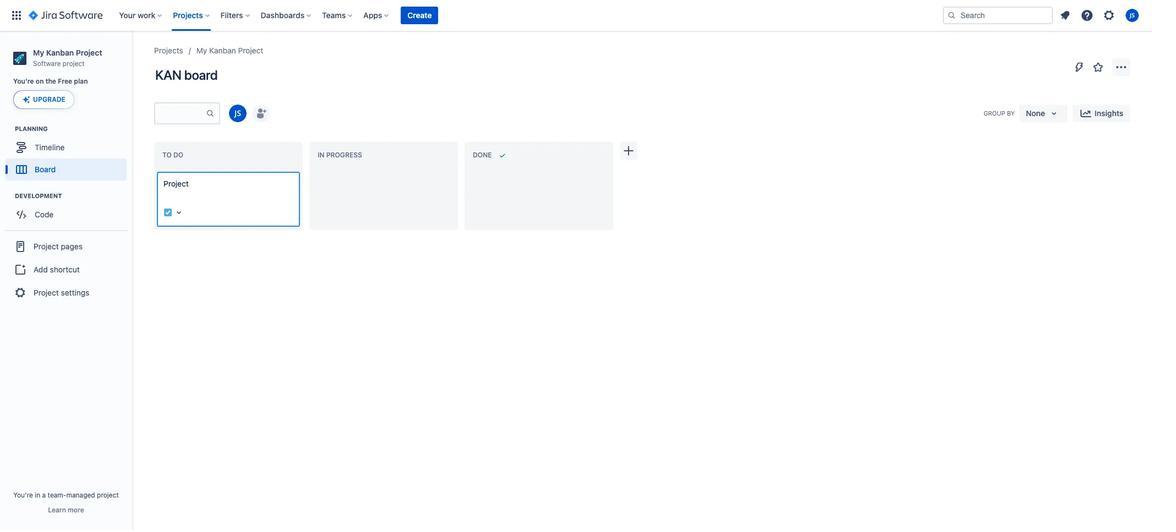 Task type: describe. For each thing, give the bounding box(es) containing it.
kanban for my kanban project software project
[[46, 48, 74, 57]]

none
[[1026, 108, 1045, 118]]

to
[[162, 151, 172, 159]]

your work button
[[116, 7, 166, 24]]

you're in a team-managed project
[[13, 491, 119, 499]]

settings image
[[1103, 9, 1116, 22]]

insights button
[[1073, 105, 1130, 122]]

development group
[[6, 192, 132, 229]]

add
[[34, 265, 48, 274]]

add people image
[[254, 107, 268, 120]]

in progress
[[318, 151, 362, 159]]

none button
[[1020, 105, 1067, 122]]

code link
[[6, 204, 127, 226]]

projects for projects dropdown button
[[173, 10, 203, 20]]

learn more button
[[48, 506, 84, 515]]

my kanban project
[[196, 46, 263, 55]]

sidebar navigation image
[[120, 44, 144, 66]]

more image
[[1115, 61, 1128, 74]]

progress
[[326, 151, 362, 159]]

on
[[36, 77, 44, 85]]

my kanban project link
[[196, 44, 263, 57]]

group by
[[984, 110, 1015, 117]]

your profile and settings image
[[1126, 9, 1139, 22]]

project inside my kanban project software project
[[63, 59, 85, 68]]

in
[[35, 491, 40, 499]]

insights image
[[1080, 107, 1093, 120]]

the
[[46, 77, 56, 85]]

do
[[173, 151, 183, 159]]

timeline
[[35, 143, 65, 152]]

planning image
[[2, 122, 15, 136]]

free
[[58, 77, 72, 85]]

primary element
[[7, 0, 943, 31]]

Search field
[[943, 7, 1053, 24]]

kan board
[[155, 67, 218, 83]]

you're on the free plan
[[13, 77, 88, 85]]

settings
[[61, 288, 89, 297]]

your
[[119, 10, 136, 20]]

task image
[[164, 208, 172, 217]]

projects link
[[154, 44, 183, 57]]

software
[[33, 59, 61, 68]]

projects for "projects" link
[[154, 46, 183, 55]]

project pages
[[34, 242, 83, 251]]

development image
[[2, 190, 15, 203]]

your work
[[119, 10, 155, 20]]

dashboards
[[261, 10, 305, 20]]

board
[[184, 67, 218, 83]]

star kan board image
[[1092, 61, 1105, 74]]

Search this board text field
[[155, 104, 206, 123]]

What needs to be done? - Press the "Enter" key to submit or the "Escape" key to cancel. text field
[[164, 178, 293, 200]]

project up add
[[34, 242, 59, 251]]

pages
[[61, 242, 83, 251]]

appswitcher icon image
[[10, 9, 23, 22]]

jacob simon image
[[229, 105, 247, 122]]

apps button
[[360, 7, 393, 24]]

apps
[[363, 10, 382, 20]]

my for my kanban project software project
[[33, 48, 44, 57]]

group containing project pages
[[4, 230, 128, 309]]

to do
[[162, 151, 183, 159]]



Task type: locate. For each thing, give the bounding box(es) containing it.
development
[[15, 192, 62, 199]]

kanban up board
[[209, 46, 236, 55]]

1 vertical spatial project
[[97, 491, 119, 499]]

create column image
[[622, 144, 635, 157]]

group
[[984, 110, 1006, 117]]

board link
[[6, 159, 127, 181]]

work
[[138, 10, 155, 20]]

projects button
[[170, 7, 214, 24]]

1 horizontal spatial project
[[97, 491, 119, 499]]

learn
[[48, 506, 66, 514]]

1 vertical spatial you're
[[13, 491, 33, 499]]

my for my kanban project
[[196, 46, 207, 55]]

banner
[[0, 0, 1152, 31]]

upgrade button
[[14, 91, 74, 109]]

my inside "link"
[[196, 46, 207, 55]]

my up board
[[196, 46, 207, 55]]

group
[[4, 230, 128, 309]]

filters button
[[217, 7, 254, 24]]

project pages link
[[4, 235, 128, 259]]

done
[[473, 151, 492, 159]]

project up plan
[[76, 48, 102, 57]]

banner containing your work
[[0, 0, 1152, 31]]

2 you're from the top
[[13, 491, 33, 499]]

help image
[[1081, 9, 1094, 22]]

you're for you're on the free plan
[[13, 77, 34, 85]]

1 you're from the top
[[13, 77, 34, 85]]

kanban inside my kanban project software project
[[46, 48, 74, 57]]

upgrade
[[33, 95, 65, 104]]

1 horizontal spatial kanban
[[209, 46, 236, 55]]

kanban inside "link"
[[209, 46, 236, 55]]

search image
[[948, 11, 956, 20]]

project down add
[[34, 288, 59, 297]]

you're for you're in a team-managed project
[[13, 491, 33, 499]]

create button
[[401, 7, 439, 24]]

by
[[1007, 110, 1015, 117]]

0 horizontal spatial my
[[33, 48, 44, 57]]

kanban up software
[[46, 48, 74, 57]]

automations menu button icon image
[[1073, 60, 1086, 74]]

teams button
[[319, 7, 357, 24]]

planning group
[[6, 125, 132, 184]]

0 horizontal spatial kanban
[[46, 48, 74, 57]]

planning
[[15, 125, 48, 132]]

projects
[[173, 10, 203, 20], [154, 46, 183, 55]]

project settings link
[[4, 281, 128, 305]]

in
[[318, 151, 325, 159]]

1 horizontal spatial my
[[196, 46, 207, 55]]

more
[[68, 506, 84, 514]]

notifications image
[[1059, 9, 1072, 22]]

board
[[35, 165, 56, 174]]

dashboards button
[[257, 7, 316, 24]]

create
[[408, 10, 432, 20]]

learn more
[[48, 506, 84, 514]]

timeline link
[[6, 137, 127, 159]]

insights
[[1095, 108, 1124, 118]]

projects inside dropdown button
[[173, 10, 203, 20]]

kan
[[155, 67, 182, 83]]

you're
[[13, 77, 34, 85], [13, 491, 33, 499]]

plan
[[74, 77, 88, 85]]

you're left on
[[13, 77, 34, 85]]

project down filters "dropdown button" at the left top
[[238, 46, 263, 55]]

project right managed
[[97, 491, 119, 499]]

team-
[[48, 491, 66, 499]]

project up plan
[[63, 59, 85, 68]]

you're left in
[[13, 491, 33, 499]]

project settings
[[34, 288, 89, 297]]

a
[[42, 491, 46, 499]]

shortcut
[[50, 265, 80, 274]]

managed
[[66, 491, 95, 499]]

projects up "projects" link
[[173, 10, 203, 20]]

0 vertical spatial project
[[63, 59, 85, 68]]

my kanban project software project
[[33, 48, 102, 68]]

kanban for my kanban project
[[209, 46, 236, 55]]

projects up kan
[[154, 46, 183, 55]]

project
[[63, 59, 85, 68], [97, 491, 119, 499]]

jira software image
[[29, 9, 103, 22], [29, 9, 103, 22]]

my
[[196, 46, 207, 55], [33, 48, 44, 57]]

project inside "link"
[[238, 46, 263, 55]]

0 horizontal spatial project
[[63, 59, 85, 68]]

my up software
[[33, 48, 44, 57]]

0 vertical spatial you're
[[13, 77, 34, 85]]

1 vertical spatial projects
[[154, 46, 183, 55]]

0 vertical spatial projects
[[173, 10, 203, 20]]

filters
[[221, 10, 243, 20]]

add shortcut button
[[4, 259, 128, 281]]

teams
[[322, 10, 346, 20]]

project
[[238, 46, 263, 55], [76, 48, 102, 57], [34, 242, 59, 251], [34, 288, 59, 297]]

kanban
[[209, 46, 236, 55], [46, 48, 74, 57]]

project inside my kanban project software project
[[76, 48, 102, 57]]

my inside my kanban project software project
[[33, 48, 44, 57]]

add shortcut
[[34, 265, 80, 274]]

code
[[35, 210, 54, 219]]



Task type: vqa. For each thing, say whether or not it's contained in the screenshot.
my within My Kanban Project Software project
yes



